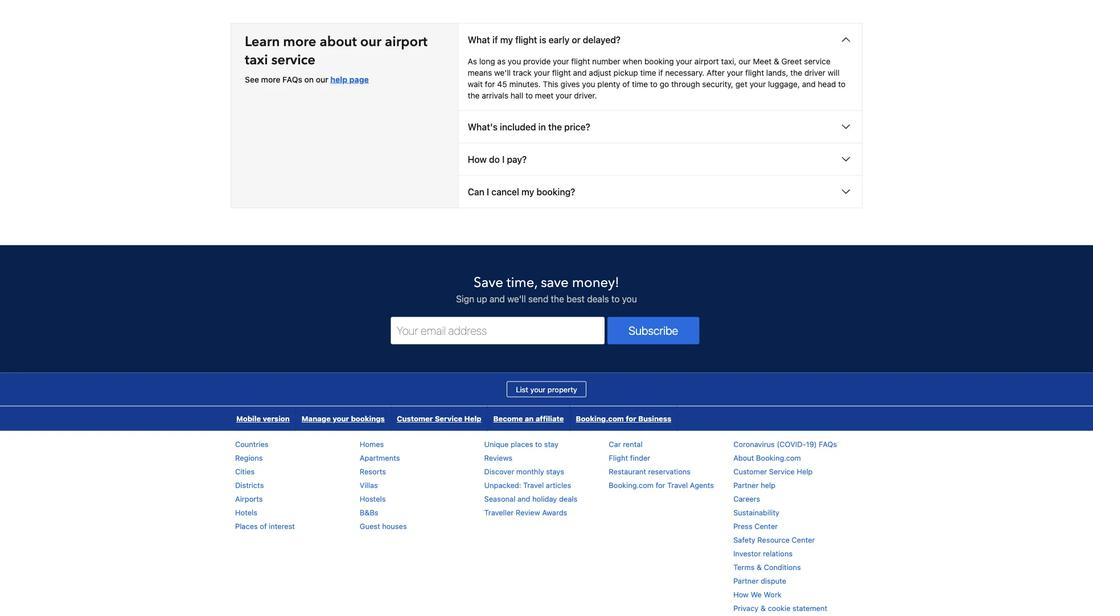 Task type: locate. For each thing, give the bounding box(es) containing it.
version
[[263, 414, 290, 423]]

if right what
[[493, 34, 498, 45]]

minutes.
[[510, 79, 541, 89]]

apartments
[[360, 453, 400, 462]]

service up driver on the top right of page
[[805, 56, 831, 66]]

for left 45
[[485, 79, 495, 89]]

bookings
[[351, 414, 385, 423]]

0 horizontal spatial i
[[487, 186, 490, 197]]

track
[[513, 68, 532, 77]]

your right "manage"
[[333, 414, 349, 423]]

& up lands,
[[774, 56, 780, 66]]

we
[[751, 590, 762, 599]]

of down pickup
[[623, 79, 630, 89]]

mobile version
[[236, 414, 290, 423]]

houses
[[382, 522, 407, 530]]

hall
[[511, 90, 524, 100]]

0 vertical spatial of
[[623, 79, 630, 89]]

for down reservations
[[656, 481, 666, 489]]

pay?
[[507, 154, 527, 165]]

if inside dropdown button
[[493, 34, 498, 45]]

of inside countries regions cities districts airports hotels places of interest
[[260, 522, 267, 530]]

2 vertical spatial booking.com
[[609, 481, 654, 489]]

subscribe
[[629, 324, 679, 337]]

booking
[[645, 56, 674, 66]]

flight left is
[[516, 34, 538, 45]]

1 horizontal spatial more
[[283, 32, 316, 51]]

1 horizontal spatial service
[[770, 467, 795, 476]]

our right about
[[360, 32, 382, 51]]

for left business
[[626, 414, 637, 423]]

19)
[[807, 440, 817, 448]]

1 vertical spatial airport
[[695, 56, 720, 66]]

1 vertical spatial partner
[[734, 577, 759, 585]]

1 horizontal spatial faqs
[[820, 440, 838, 448]]

1 horizontal spatial you
[[582, 79, 596, 89]]

agents
[[690, 481, 715, 489]]

1 vertical spatial service
[[770, 467, 795, 476]]

we'll up 45
[[495, 68, 511, 77]]

0 vertical spatial customer
[[397, 414, 433, 423]]

your down the provide in the top of the page
[[534, 68, 550, 77]]

we'll inside save time, save money! sign up and we'll send the best deals to you
[[508, 293, 526, 304]]

0 vertical spatial my
[[501, 34, 513, 45]]

to down will
[[839, 79, 846, 89]]

0 vertical spatial customer service help link
[[391, 406, 487, 431]]

2 horizontal spatial our
[[739, 56, 751, 66]]

flight down meet
[[746, 68, 765, 77]]

deals inside unique places to stay reviews discover monthly stays unpacked: travel articles seasonal and holiday deals traveller review awards
[[559, 494, 578, 503]]

booking.com inside the coronavirus (covid-19) faqs about booking.com customer service help partner help careers sustainability press center safety resource center investor relations terms & conditions partner dispute how we work privacy & cookie statement
[[757, 453, 802, 462]]

unique
[[485, 440, 509, 448]]

1 horizontal spatial customer
[[734, 467, 768, 476]]

help inside the coronavirus (covid-19) faqs about booking.com customer service help partner help careers sustainability press center safety resource center investor relations terms & conditions partner dispute how we work privacy & cookie statement
[[797, 467, 813, 476]]

terms & conditions link
[[734, 563, 802, 571]]

to down 'money!'
[[612, 293, 620, 304]]

service inside as long as you provide your flight number when booking your airport taxi, our meet & greet service means we'll track your flight and adjust pickup time if necessary. after your flight lands, the driver will wait for 45 minutes. this gives you plenty of time to go through security, get your luggage, and head to the arrivals hall to meet your driver.
[[805, 56, 831, 66]]

partner down terms at the right
[[734, 577, 759, 585]]

1 vertical spatial help
[[797, 467, 813, 476]]

how left 'do'
[[468, 154, 487, 165]]

rental
[[623, 440, 643, 448]]

and down driver on the top right of page
[[803, 79, 816, 89]]

become an affiliate link
[[488, 406, 570, 431]]

navigation inside save time, save money! footer
[[231, 406, 678, 431]]

1 horizontal spatial help
[[761, 481, 776, 489]]

1 horizontal spatial how
[[734, 590, 749, 599]]

help left page
[[331, 75, 348, 84]]

2 vertical spatial for
[[656, 481, 666, 489]]

0 horizontal spatial you
[[508, 56, 521, 66]]

1 vertical spatial we'll
[[508, 293, 526, 304]]

car
[[609, 440, 621, 448]]

flight up gives
[[553, 68, 571, 77]]

customer right bookings
[[397, 414, 433, 423]]

0 vertical spatial for
[[485, 79, 495, 89]]

1 horizontal spatial travel
[[668, 481, 688, 489]]

0 horizontal spatial my
[[501, 34, 513, 45]]

1 horizontal spatial help
[[797, 467, 813, 476]]

1 horizontal spatial i
[[503, 154, 505, 165]]

hotels link
[[235, 508, 258, 517]]

1 horizontal spatial for
[[626, 414, 637, 423]]

1 horizontal spatial customer service help link
[[734, 467, 813, 476]]

countries link
[[235, 440, 269, 448]]

the down save at the top of page
[[551, 293, 565, 304]]

2 horizontal spatial for
[[656, 481, 666, 489]]

1 vertical spatial if
[[659, 68, 664, 77]]

0 vertical spatial partner
[[734, 481, 759, 489]]

center up resource
[[755, 522, 778, 530]]

1 vertical spatial i
[[487, 186, 490, 197]]

the down wait
[[468, 90, 480, 100]]

i inside 'how do i pay?' dropdown button
[[503, 154, 505, 165]]

we'll down time,
[[508, 293, 526, 304]]

0 vertical spatial deals
[[587, 293, 610, 304]]

the
[[791, 68, 803, 77], [468, 90, 480, 100], [549, 121, 562, 132], [551, 293, 565, 304]]

booking.com up car at right
[[576, 414, 624, 423]]

i right the can
[[487, 186, 490, 197]]

my inside "what if my flight is early or delayed?" dropdown button
[[501, 34, 513, 45]]

the right in
[[549, 121, 562, 132]]

0 horizontal spatial faqs
[[283, 75, 302, 84]]

more right "learn"
[[283, 32, 316, 51]]

more right see at left top
[[261, 75, 281, 84]]

0 horizontal spatial service
[[435, 414, 463, 423]]

1 vertical spatial customer service help link
[[734, 467, 813, 476]]

0 vertical spatial we'll
[[495, 68, 511, 77]]

2 vertical spatial you
[[623, 293, 638, 304]]

1 partner from the top
[[734, 481, 759, 489]]

hostels
[[360, 494, 386, 503]]

become
[[494, 414, 523, 423]]

the down 'greet'
[[791, 68, 803, 77]]

booking.com down 'restaurant'
[[609, 481, 654, 489]]

1 horizontal spatial center
[[792, 535, 816, 544]]

i inside can i cancel my booking? dropdown button
[[487, 186, 490, 197]]

your
[[553, 56, 570, 66], [677, 56, 693, 66], [534, 68, 550, 77], [727, 68, 744, 77], [750, 79, 766, 89], [556, 90, 572, 100], [531, 385, 546, 394], [333, 414, 349, 423]]

our right taxi,
[[739, 56, 751, 66]]

list
[[516, 385, 529, 394]]

our right on on the top left of page
[[316, 75, 329, 84]]

and up traveller review awards link
[[518, 494, 531, 503]]

you up driver.
[[582, 79, 596, 89]]

for
[[485, 79, 495, 89], [626, 414, 637, 423], [656, 481, 666, 489]]

1 vertical spatial of
[[260, 522, 267, 530]]

places
[[235, 522, 258, 530]]

car rental flight finder restaurant reservations booking.com for travel agents
[[609, 440, 715, 489]]

0 horizontal spatial help
[[465, 414, 482, 423]]

navigation
[[231, 406, 678, 431]]

faqs left on on the top left of page
[[283, 75, 302, 84]]

0 vertical spatial center
[[755, 522, 778, 530]]

booking.com down coronavirus (covid-19) faqs link
[[757, 453, 802, 462]]

car rental link
[[609, 440, 643, 448]]

time,
[[507, 273, 538, 292]]

of right places
[[260, 522, 267, 530]]

0 vertical spatial airport
[[385, 32, 428, 51]]

0 vertical spatial you
[[508, 56, 521, 66]]

service
[[435, 414, 463, 423], [770, 467, 795, 476]]

my right cancel
[[522, 186, 535, 197]]

1 vertical spatial customer
[[734, 467, 768, 476]]

time
[[641, 68, 657, 77], [632, 79, 648, 89]]

0 horizontal spatial our
[[316, 75, 329, 84]]

navigation containing mobile version
[[231, 406, 678, 431]]

coronavirus
[[734, 440, 775, 448]]

customer inside the coronavirus (covid-19) faqs about booking.com customer service help partner help careers sustainability press center safety resource center investor relations terms & conditions partner dispute how we work privacy & cookie statement
[[734, 467, 768, 476]]

help down "19)"
[[797, 467, 813, 476]]

0 horizontal spatial how
[[468, 154, 487, 165]]

you
[[508, 56, 521, 66], [582, 79, 596, 89], [623, 293, 638, 304]]

1 horizontal spatial airport
[[695, 56, 720, 66]]

and
[[574, 68, 587, 77], [803, 79, 816, 89], [490, 293, 505, 304], [518, 494, 531, 503]]

your down taxi,
[[727, 68, 744, 77]]

how up privacy
[[734, 590, 749, 599]]

help down "about booking.com" link
[[761, 481, 776, 489]]

to left stay
[[536, 440, 543, 448]]

if inside as long as you provide your flight number when booking your airport taxi, our meet & greet service means we'll track your flight and adjust pickup time if necessary. after your flight lands, the driver will wait for 45 minutes. this gives you plenty of time to go through security, get your luggage, and head to the arrivals hall to meet your driver.
[[659, 68, 664, 77]]

how
[[468, 154, 487, 165], [734, 590, 749, 599]]

1 vertical spatial my
[[522, 186, 535, 197]]

time down booking
[[641, 68, 657, 77]]

you up the subscribe
[[623, 293, 638, 304]]

we'll
[[495, 68, 511, 77], [508, 293, 526, 304]]

service up on on the top left of page
[[272, 51, 316, 69]]

how inside the coronavirus (covid-19) faqs about booking.com customer service help partner help careers sustainability press center safety resource center investor relations terms & conditions partner dispute how we work privacy & cookie statement
[[734, 590, 749, 599]]

your down early
[[553, 56, 570, 66]]

& up partner dispute link
[[757, 563, 762, 571]]

flight
[[516, 34, 538, 45], [572, 56, 590, 66], [553, 68, 571, 77], [746, 68, 765, 77]]

1 horizontal spatial deals
[[587, 293, 610, 304]]

my up as
[[501, 34, 513, 45]]

booking.com for business link
[[571, 406, 678, 431]]

airport inside 'learn more about our airport taxi service see more faqs on our help page'
[[385, 32, 428, 51]]

1 vertical spatial help
[[761, 481, 776, 489]]

0 vertical spatial our
[[360, 32, 382, 51]]

0 horizontal spatial travel
[[524, 481, 544, 489]]

travel inside unique places to stay reviews discover monthly stays unpacked: travel articles seasonal and holiday deals traveller review awards
[[524, 481, 544, 489]]

what
[[468, 34, 490, 45]]

press
[[734, 522, 753, 530]]

travel down reservations
[[668, 481, 688, 489]]

and inside unique places to stay reviews discover monthly stays unpacked: travel articles seasonal and holiday deals traveller review awards
[[518, 494, 531, 503]]

airports link
[[235, 494, 263, 503]]

as long as you provide your flight number when booking your airport taxi, our meet & greet service means we'll track your flight and adjust pickup time if necessary. after your flight lands, the driver will wait for 45 minutes. this gives you plenty of time to go through security, get your luggage, and head to the arrivals hall to meet your driver.
[[468, 56, 846, 100]]

2 vertical spatial our
[[316, 75, 329, 84]]

deals down 'money!'
[[587, 293, 610, 304]]

you inside save time, save money! sign up and we'll send the best deals to you
[[623, 293, 638, 304]]

0 horizontal spatial help
[[331, 75, 348, 84]]

on
[[305, 75, 314, 84]]

1 vertical spatial booking.com
[[757, 453, 802, 462]]

our inside as long as you provide your flight number when booking your airport taxi, our meet & greet service means we'll track your flight and adjust pickup time if necessary. after your flight lands, the driver will wait for 45 minutes. this gives you plenty of time to go through security, get your luggage, and head to the arrivals hall to meet your driver.
[[739, 56, 751, 66]]

stay
[[545, 440, 559, 448]]

deals down articles
[[559, 494, 578, 503]]

0 horizontal spatial deals
[[559, 494, 578, 503]]

help left 'become'
[[465, 414, 482, 423]]

i right 'do'
[[503, 154, 505, 165]]

about
[[734, 453, 755, 462]]

&
[[774, 56, 780, 66], [757, 563, 762, 571], [761, 604, 766, 612]]

0 vertical spatial if
[[493, 34, 498, 45]]

become an affiliate
[[494, 414, 564, 423]]

for inside as long as you provide your flight number when booking your airport taxi, our meet & greet service means we'll track your flight and adjust pickup time if necessary. after your flight lands, the driver will wait for 45 minutes. this gives you plenty of time to go through security, get your luggage, and head to the arrivals hall to meet your driver.
[[485, 79, 495, 89]]

0 vertical spatial more
[[283, 32, 316, 51]]

0 horizontal spatial if
[[493, 34, 498, 45]]

1 travel from the left
[[524, 481, 544, 489]]

2 travel from the left
[[668, 481, 688, 489]]

1 vertical spatial our
[[739, 56, 751, 66]]

villas link
[[360, 481, 378, 489]]

0 horizontal spatial customer service help link
[[391, 406, 487, 431]]

my inside can i cancel my booking? dropdown button
[[522, 186, 535, 197]]

travel up seasonal and holiday deals link
[[524, 481, 544, 489]]

faqs inside 'learn more about our airport taxi service see more faqs on our help page'
[[283, 75, 302, 84]]

long
[[480, 56, 495, 66]]

property
[[548, 385, 578, 394]]

interest
[[269, 522, 295, 530]]

1 horizontal spatial service
[[805, 56, 831, 66]]

faqs right "19)"
[[820, 440, 838, 448]]

0 horizontal spatial airport
[[385, 32, 428, 51]]

send
[[529, 293, 549, 304]]

0 vertical spatial &
[[774, 56, 780, 66]]

0 vertical spatial faqs
[[283, 75, 302, 84]]

if down booking
[[659, 68, 664, 77]]

number
[[593, 56, 621, 66]]

about
[[320, 32, 357, 51]]

arrivals
[[482, 90, 509, 100]]

1 vertical spatial faqs
[[820, 440, 838, 448]]

airports
[[235, 494, 263, 503]]

to inside save time, save money! sign up and we'll send the best deals to you
[[612, 293, 620, 304]]

1 vertical spatial how
[[734, 590, 749, 599]]

0 horizontal spatial of
[[260, 522, 267, 530]]

help inside the coronavirus (covid-19) faqs about booking.com customer service help partner help careers sustainability press center safety resource center investor relations terms & conditions partner dispute how we work privacy & cookie statement
[[761, 481, 776, 489]]

awards
[[543, 508, 568, 517]]

deals
[[587, 293, 610, 304], [559, 494, 578, 503]]

customer up partner help link
[[734, 467, 768, 476]]

price?
[[565, 121, 591, 132]]

1 horizontal spatial if
[[659, 68, 664, 77]]

do
[[489, 154, 500, 165]]

0 vertical spatial how
[[468, 154, 487, 165]]

help
[[465, 414, 482, 423], [797, 467, 813, 476]]

2 horizontal spatial you
[[623, 293, 638, 304]]

0 vertical spatial help
[[331, 75, 348, 84]]

0 vertical spatial i
[[503, 154, 505, 165]]

time down pickup
[[632, 79, 648, 89]]

0 horizontal spatial service
[[272, 51, 316, 69]]

& down how we work link
[[761, 604, 766, 612]]

1 vertical spatial more
[[261, 75, 281, 84]]

can i cancel my booking? button
[[459, 176, 863, 208]]

homes
[[360, 440, 384, 448]]

0 horizontal spatial for
[[485, 79, 495, 89]]

learn more about our airport taxi service see more faqs on our help page
[[245, 32, 428, 84]]

1 vertical spatial deals
[[559, 494, 578, 503]]

what if my flight is early or delayed? element
[[459, 55, 863, 110]]

resorts link
[[360, 467, 386, 476]]

taxi,
[[722, 56, 737, 66]]

partner up careers
[[734, 481, 759, 489]]

sustainability
[[734, 508, 780, 517]]

you right as
[[508, 56, 521, 66]]

(covid-
[[777, 440, 807, 448]]

1 horizontal spatial my
[[522, 186, 535, 197]]

center up relations
[[792, 535, 816, 544]]

reservations
[[649, 467, 691, 476]]

and right up on the top left of page
[[490, 293, 505, 304]]

1 horizontal spatial of
[[623, 79, 630, 89]]



Task type: describe. For each thing, give the bounding box(es) containing it.
after
[[707, 68, 725, 77]]

sign
[[456, 293, 475, 304]]

what if my flight is early or delayed?
[[468, 34, 621, 45]]

hotels
[[235, 508, 258, 517]]

of inside as long as you provide your flight number when booking your airport taxi, our meet & greet service means we'll track your flight and adjust pickup time if necessary. after your flight lands, the driver will wait for 45 minutes. this gives you plenty of time to go through security, get your luggage, and head to the arrivals hall to meet your driver.
[[623, 79, 630, 89]]

driver
[[805, 68, 826, 77]]

coronavirus (covid-19) faqs link
[[734, 440, 838, 448]]

cities link
[[235, 467, 255, 476]]

plenty
[[598, 79, 621, 89]]

investor relations link
[[734, 549, 793, 558]]

partner dispute link
[[734, 577, 787, 585]]

driver.
[[575, 90, 597, 100]]

booking.com inside car rental flight finder restaurant reservations booking.com for travel agents
[[609, 481, 654, 489]]

early
[[549, 34, 570, 45]]

faqs inside the coronavirus (covid-19) faqs about booking.com customer service help partner help careers sustainability press center safety resource center investor relations terms & conditions partner dispute how we work privacy & cookie statement
[[820, 440, 838, 448]]

and inside save time, save money! sign up and we'll send the best deals to you
[[490, 293, 505, 304]]

save time, save money! footer
[[0, 245, 1094, 615]]

necessary.
[[666, 68, 705, 77]]

2 vertical spatial &
[[761, 604, 766, 612]]

the inside dropdown button
[[549, 121, 562, 132]]

careers
[[734, 494, 761, 503]]

b&bs link
[[360, 508, 379, 517]]

districts link
[[235, 481, 264, 489]]

and up gives
[[574, 68, 587, 77]]

deals inside save time, save money! sign up and we'll send the best deals to you
[[587, 293, 610, 304]]

meet
[[754, 56, 772, 66]]

included
[[500, 121, 537, 132]]

booking?
[[537, 186, 576, 197]]

unique places to stay reviews discover monthly stays unpacked: travel articles seasonal and holiday deals traveller review awards
[[485, 440, 578, 517]]

head
[[819, 79, 837, 89]]

villas
[[360, 481, 378, 489]]

safety resource center link
[[734, 535, 816, 544]]

0 vertical spatial booking.com
[[576, 414, 624, 423]]

what if my flight is early or delayed? button
[[459, 24, 863, 55]]

reviews
[[485, 453, 513, 462]]

1 vertical spatial you
[[582, 79, 596, 89]]

manage
[[302, 414, 331, 423]]

resorts
[[360, 467, 386, 476]]

review
[[516, 508, 541, 517]]

how we work link
[[734, 590, 782, 599]]

partner help link
[[734, 481, 776, 489]]

resource
[[758, 535, 790, 544]]

customer service help link for become an affiliate
[[391, 406, 487, 431]]

booking.com for travel agents link
[[609, 481, 715, 489]]

work
[[764, 590, 782, 599]]

0 horizontal spatial center
[[755, 522, 778, 530]]

stays
[[547, 467, 565, 476]]

hostels link
[[360, 494, 386, 503]]

service inside the coronavirus (covid-19) faqs about booking.com customer service help partner help careers sustainability press center safety resource center investor relations terms & conditions partner dispute how we work privacy & cookie statement
[[770, 467, 795, 476]]

1 vertical spatial center
[[792, 535, 816, 544]]

places
[[511, 440, 534, 448]]

the inside save time, save money! sign up and we'll send the best deals to you
[[551, 293, 565, 304]]

customer service help link for partner help
[[734, 467, 813, 476]]

mobile
[[236, 414, 261, 423]]

about booking.com link
[[734, 453, 802, 462]]

business
[[639, 414, 672, 423]]

customer service help
[[397, 414, 482, 423]]

traveller
[[485, 508, 514, 517]]

0 horizontal spatial more
[[261, 75, 281, 84]]

statement
[[793, 604, 828, 612]]

unpacked: travel articles link
[[485, 481, 572, 489]]

flight inside "what if my flight is early or delayed?" dropdown button
[[516, 34, 538, 45]]

reviews link
[[485, 453, 513, 462]]

privacy
[[734, 604, 759, 612]]

money!
[[572, 273, 620, 292]]

holiday
[[533, 494, 557, 503]]

service inside 'learn more about our airport taxi service see more faqs on our help page'
[[272, 51, 316, 69]]

1 vertical spatial for
[[626, 414, 637, 423]]

regions
[[235, 453, 263, 462]]

2 partner from the top
[[734, 577, 759, 585]]

investor
[[734, 549, 762, 558]]

1 vertical spatial time
[[632, 79, 648, 89]]

save
[[474, 273, 504, 292]]

your right get
[[750, 79, 766, 89]]

to down minutes.
[[526, 90, 533, 100]]

luggage,
[[769, 79, 801, 89]]

unique places to stay link
[[485, 440, 559, 448]]

0 vertical spatial time
[[641, 68, 657, 77]]

sustainability link
[[734, 508, 780, 517]]

& inside as long as you provide your flight number when booking your airport taxi, our meet & greet service means we'll track your flight and adjust pickup time if necessary. after your flight lands, the driver will wait for 45 minutes. this gives you plenty of time to go through security, get your luggage, and head to the arrivals hall to meet your driver.
[[774, 56, 780, 66]]

1 vertical spatial &
[[757, 563, 762, 571]]

taxi
[[245, 51, 268, 69]]

what's
[[468, 121, 498, 132]]

travel inside car rental flight finder restaurant reservations booking.com for travel agents
[[668, 481, 688, 489]]

1 horizontal spatial our
[[360, 32, 382, 51]]

0 vertical spatial help
[[465, 414, 482, 423]]

for inside car rental flight finder restaurant reservations booking.com for travel agents
[[656, 481, 666, 489]]

help page link
[[331, 75, 369, 84]]

apartments link
[[360, 453, 400, 462]]

cities
[[235, 467, 255, 476]]

go
[[660, 79, 670, 89]]

airport inside as long as you provide your flight number when booking your airport taxi, our meet & greet service means we'll track your flight and adjust pickup time if necessary. after your flight lands, the driver will wait for 45 minutes. this gives you plenty of time to go through security, get your luggage, and head to the arrivals hall to meet your driver.
[[695, 56, 720, 66]]

will
[[828, 68, 840, 77]]

your up necessary. on the top of the page
[[677, 56, 693, 66]]

cookie
[[768, 604, 791, 612]]

homes link
[[360, 440, 384, 448]]

your right list
[[531, 385, 546, 394]]

flight down or
[[572, 56, 590, 66]]

means
[[468, 68, 492, 77]]

what's included in the price?
[[468, 121, 591, 132]]

your down gives
[[556, 90, 572, 100]]

conditions
[[764, 563, 802, 571]]

wait
[[468, 79, 483, 89]]

adjust
[[589, 68, 612, 77]]

Your email address email field
[[391, 317, 605, 344]]

countries
[[235, 440, 269, 448]]

save time, save money! sign up and we'll send the best deals to you
[[456, 273, 638, 304]]

terms
[[734, 563, 755, 571]]

what's included in the price? button
[[459, 111, 863, 143]]

to left go
[[651, 79, 658, 89]]

can i cancel my booking?
[[468, 186, 576, 197]]

best
[[567, 293, 585, 304]]

privacy & cookie statement link
[[734, 604, 828, 612]]

seasonal and holiday deals link
[[485, 494, 578, 503]]

greet
[[782, 56, 803, 66]]

how do i pay? button
[[459, 143, 863, 175]]

we'll inside as long as you provide your flight number when booking your airport taxi, our meet & greet service means we'll track your flight and adjust pickup time if necessary. after your flight lands, the driver will wait for 45 minutes. this gives you plenty of time to go through security, get your luggage, and head to the arrivals hall to meet your driver.
[[495, 68, 511, 77]]

0 horizontal spatial customer
[[397, 414, 433, 423]]

how do i pay?
[[468, 154, 527, 165]]

as
[[498, 56, 506, 66]]

0 vertical spatial service
[[435, 414, 463, 423]]

to inside unique places to stay reviews discover monthly stays unpacked: travel articles seasonal and holiday deals traveller review awards
[[536, 440, 543, 448]]

help inside 'learn more about our airport taxi service see more faqs on our help page'
[[331, 75, 348, 84]]

dispute
[[761, 577, 787, 585]]

how inside dropdown button
[[468, 154, 487, 165]]

press center link
[[734, 522, 778, 530]]

learn
[[245, 32, 280, 51]]



Task type: vqa. For each thing, say whether or not it's contained in the screenshot.
houses
yes



